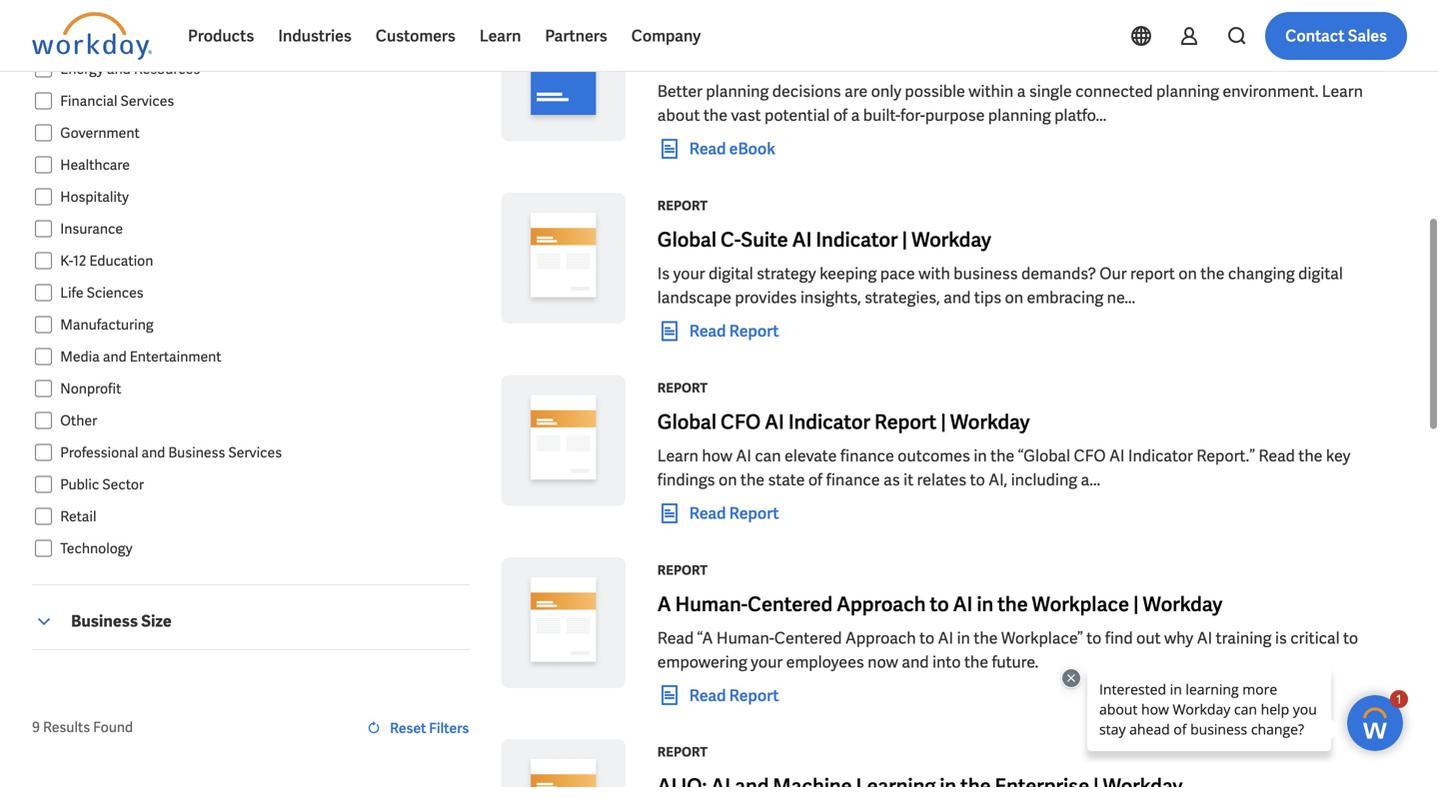 Task type: vqa. For each thing, say whether or not it's contained in the screenshot.
the CFO within the Learn how AI can elevate finance outcomes in the "Global CFO AI Indicator Report." Read the key findings on the state of finance as it relates to AI, including a...
yes



Task type: describe. For each thing, give the bounding box(es) containing it.
2 horizontal spatial planning
[[1157, 81, 1220, 102]]

and for business
[[141, 444, 165, 462]]

of inside learn how ai can elevate finance outcomes in the "global cfo ai indicator report." read the key findings on the state of finance as it relates to ai, including a...
[[809, 470, 823, 491]]

and for entertainment
[[103, 348, 127, 366]]

1 vertical spatial indicator
[[789, 409, 871, 435]]

for-
[[901, 105, 926, 126]]

read report for c-
[[690, 321, 779, 342]]

hospitality link
[[52, 185, 469, 209]]

read inside the read "a human-centered approach to ai in the workplace" to find out why ai training is critical to empowering your employees now and into the future.
[[658, 628, 694, 649]]

provides
[[735, 288, 797, 309]]

the up workplace"
[[998, 592, 1028, 618]]

a
[[658, 592, 672, 618]]

dedicated,
[[658, 45, 756, 71]]

contact
[[1286, 25, 1345, 46]]

possible
[[905, 81, 966, 102]]

learn inside better planning decisions are only possible within a single connected planning environment. learn about the vast potential of a built-for-purpose planning platfo...
[[1323, 81, 1364, 102]]

professional and business services link
[[52, 441, 469, 465]]

healthcare link
[[52, 153, 469, 177]]

resources
[[134, 60, 200, 78]]

reset filters
[[390, 720, 469, 738]]

1 vertical spatial education
[[89, 252, 153, 270]]

education link
[[52, 25, 469, 49]]

government
[[60, 124, 140, 142]]

retail link
[[52, 505, 469, 529]]

media
[[60, 348, 100, 366]]

1 vertical spatial a
[[851, 105, 860, 126]]

services inside financial services "link"
[[121, 92, 174, 110]]

as
[[884, 470, 900, 491]]

contact sales link
[[1266, 12, 1408, 60]]

| for indicator
[[902, 227, 908, 253]]

future.
[[992, 652, 1039, 673]]

global for global c-suite ai indicator | workday
[[658, 227, 717, 253]]

including
[[1011, 470, 1078, 491]]

with
[[919, 264, 951, 285]]

other link
[[52, 409, 469, 433]]

and for resources
[[107, 60, 131, 78]]

why
[[1165, 628, 1194, 649]]

dedicated, cloud-first planning technology | workday
[[658, 45, 1147, 71]]

2 digital from the left
[[1299, 264, 1344, 285]]

| for technology
[[1057, 45, 1063, 71]]

pace
[[881, 264, 916, 285]]

relates
[[917, 470, 967, 491]]

single
[[1030, 81, 1073, 102]]

government link
[[52, 121, 469, 145]]

read ebook link
[[658, 137, 776, 161]]

and inside is your digital strategy keeping pace with business demands? our report on the changing digital landscape provides insights, strategies, and tips on embracing ne...
[[944, 288, 971, 309]]

read for dedicated, cloud-first planning technology | workday
[[690, 139, 726, 160]]

potential
[[765, 105, 830, 126]]

industries
[[278, 25, 352, 46]]

report."
[[1197, 446, 1256, 467]]

business size
[[71, 611, 172, 632]]

business
[[954, 264, 1018, 285]]

financial
[[60, 92, 118, 110]]

products
[[188, 25, 254, 46]]

0 vertical spatial technology
[[949, 45, 1053, 71]]

on inside learn how ai can elevate finance outcomes in the "global cfo ai indicator report." read the key findings on the state of finance as it relates to ai, including a...
[[719, 470, 737, 491]]

workday for global cfo ai indicator report | workday
[[951, 409, 1030, 435]]

environment.
[[1223, 81, 1319, 102]]

strategies,
[[865, 288, 941, 309]]

energy
[[60, 60, 104, 78]]

is
[[658, 264, 670, 285]]

find
[[1106, 628, 1133, 649]]

report
[[1131, 264, 1176, 285]]

ne...
[[1108, 288, 1136, 309]]

platfo...
[[1055, 105, 1107, 126]]

the right into
[[965, 652, 989, 673]]

contact sales
[[1286, 25, 1388, 46]]

| up out
[[1134, 592, 1139, 618]]

"a
[[698, 628, 713, 649]]

our
[[1100, 264, 1127, 285]]

first
[[820, 45, 861, 71]]

financial services link
[[52, 89, 469, 113]]

better
[[658, 81, 703, 102]]

now
[[868, 652, 899, 673]]

built-
[[864, 105, 901, 126]]

are
[[845, 81, 868, 102]]

centered inside the read "a human-centered approach to ai in the workplace" to find out why ai training is critical to empowering your employees now and into the future.
[[775, 628, 842, 649]]

0 vertical spatial finance
[[841, 446, 895, 467]]

read ebook
[[690, 139, 776, 160]]

decisions
[[773, 81, 842, 102]]

the inside is your digital strategy keeping pace with business demands? our report on the changing digital landscape provides insights, strategies, and tips on embracing ne...
[[1201, 264, 1225, 285]]

read inside learn how ai can elevate finance outcomes in the "global cfo ai indicator report." read the key findings on the state of finance as it relates to ai, including a...
[[1259, 446, 1296, 467]]

customers button
[[364, 12, 468, 60]]

"global
[[1019, 446, 1071, 467]]

the up ai,
[[991, 446, 1015, 467]]

demands?
[[1022, 264, 1097, 285]]

elevate
[[785, 446, 837, 467]]

purpose
[[926, 105, 985, 126]]

energy and resources link
[[52, 57, 469, 81]]

your inside is your digital strategy keeping pace with business demands? our report on the changing digital landscape provides insights, strategies, and tips on embracing ne...
[[674, 264, 705, 285]]

strategy
[[757, 264, 817, 285]]

read report link for cfo
[[658, 502, 779, 526]]

how
[[702, 446, 733, 467]]

k-12 education link
[[52, 249, 469, 273]]

read for a human-centered approach to ai in the workplace | workday
[[690, 686, 726, 707]]

industries button
[[266, 12, 364, 60]]

about
[[658, 105, 700, 126]]

results
[[43, 719, 90, 737]]

the left key
[[1299, 446, 1323, 467]]

vast
[[731, 105, 762, 126]]

k-
[[60, 252, 73, 270]]

it
[[904, 470, 914, 491]]

is
[[1276, 628, 1288, 649]]

media and entertainment link
[[52, 345, 469, 369]]

read report link for human-
[[658, 684, 779, 708]]

insurance
[[60, 220, 123, 238]]

your inside the read "a human-centered approach to ai in the workplace" to find out why ai training is critical to empowering your employees now and into the future.
[[751, 652, 783, 673]]

products button
[[176, 12, 266, 60]]

0 vertical spatial a
[[1017, 81, 1026, 102]]

within
[[969, 81, 1014, 102]]

global for global cfo ai indicator report | workday
[[658, 409, 717, 435]]

0 vertical spatial indicator
[[816, 227, 898, 253]]

outcomes
[[898, 446, 971, 467]]

the down the can
[[741, 470, 765, 491]]

read report link for c-
[[658, 319, 779, 343]]



Task type: locate. For each thing, give the bounding box(es) containing it.
landscape
[[658, 288, 732, 309]]

0 horizontal spatial services
[[121, 92, 174, 110]]

training
[[1216, 628, 1272, 649]]

and inside professional and business services link
[[141, 444, 165, 462]]

1 global from the top
[[658, 227, 717, 253]]

workday for dedicated, cloud-first planning technology | workday
[[1067, 45, 1147, 71]]

the left vast
[[704, 105, 728, 126]]

the left changing
[[1201, 264, 1225, 285]]

read down landscape
[[690, 321, 726, 342]]

the up 'future.'
[[974, 628, 998, 649]]

0 horizontal spatial business
[[71, 611, 138, 632]]

ai,
[[989, 470, 1008, 491]]

a left single
[[1017, 81, 1026, 102]]

planning up vast
[[706, 81, 769, 102]]

centered
[[748, 592, 833, 618], [775, 628, 842, 649]]

1 vertical spatial approach
[[846, 628, 916, 649]]

3 read report from the top
[[690, 686, 779, 707]]

1 horizontal spatial on
[[1005, 288, 1024, 309]]

0 vertical spatial centered
[[748, 592, 833, 618]]

1 read report from the top
[[690, 321, 779, 342]]

report
[[658, 198, 708, 215], [730, 321, 779, 342], [658, 380, 708, 397], [875, 409, 937, 435], [730, 503, 779, 524], [658, 562, 708, 579], [730, 686, 779, 707], [658, 745, 708, 762]]

global c-suite ai indicator | workday
[[658, 227, 992, 253]]

learn for learn how ai can elevate finance outcomes in the "global cfo ai indicator report." read the key findings on the state of finance as it relates to ai, including a...
[[658, 446, 699, 467]]

1 horizontal spatial planning
[[989, 105, 1052, 126]]

learn how ai can elevate finance outcomes in the "global cfo ai indicator report." read the key findings on the state of finance as it relates to ai, including a...
[[658, 446, 1351, 491]]

0 vertical spatial cfo
[[721, 409, 761, 435]]

1 vertical spatial ebook
[[730, 139, 776, 160]]

public
[[60, 476, 99, 494]]

0 horizontal spatial digital
[[709, 264, 754, 285]]

1 vertical spatial in
[[977, 592, 994, 618]]

planning down within
[[989, 105, 1052, 126]]

0 vertical spatial business
[[168, 444, 225, 462]]

| up outcomes
[[941, 409, 947, 435]]

findings
[[658, 470, 715, 491]]

out
[[1137, 628, 1161, 649]]

1 vertical spatial of
[[809, 470, 823, 491]]

ebook up dedicated, on the top of the page
[[658, 15, 703, 32]]

learn up findings
[[658, 446, 699, 467]]

2 horizontal spatial learn
[[1323, 81, 1364, 102]]

ebook
[[658, 15, 703, 32], [730, 139, 776, 160]]

professional and business services
[[60, 444, 282, 462]]

1 vertical spatial read report link
[[658, 502, 779, 526]]

1 vertical spatial business
[[71, 611, 138, 632]]

sales
[[1349, 25, 1388, 46]]

learn left partners dropdown button
[[480, 25, 521, 46]]

1 vertical spatial read report
[[690, 503, 779, 524]]

|
[[1057, 45, 1063, 71], [902, 227, 908, 253], [941, 409, 947, 435], [1134, 592, 1139, 618]]

0 horizontal spatial of
[[809, 470, 823, 491]]

ai
[[793, 227, 812, 253], [765, 409, 785, 435], [736, 446, 752, 467], [1110, 446, 1125, 467], [953, 592, 973, 618], [938, 628, 954, 649], [1197, 628, 1213, 649]]

finance up as
[[841, 446, 895, 467]]

and
[[107, 60, 131, 78], [944, 288, 971, 309], [103, 348, 127, 366], [141, 444, 165, 462], [902, 652, 929, 673]]

read down about
[[690, 139, 726, 160]]

1 horizontal spatial a
[[1017, 81, 1026, 102]]

on right report
[[1179, 264, 1198, 285]]

1 vertical spatial human-
[[717, 628, 775, 649]]

0 horizontal spatial your
[[674, 264, 705, 285]]

c-
[[721, 227, 741, 253]]

0 horizontal spatial learn
[[480, 25, 521, 46]]

1 horizontal spatial digital
[[1299, 264, 1344, 285]]

| for report
[[941, 409, 947, 435]]

0 horizontal spatial ebook
[[658, 15, 703, 32]]

learn for learn
[[480, 25, 521, 46]]

on right tips
[[1005, 288, 1024, 309]]

planning
[[865, 45, 945, 71]]

0 horizontal spatial on
[[719, 470, 737, 491]]

2 vertical spatial read report
[[690, 686, 779, 707]]

global cfo ai indicator report | workday
[[658, 409, 1030, 435]]

in right outcomes
[[974, 446, 987, 467]]

filters
[[429, 720, 469, 738]]

nonprofit
[[60, 380, 121, 398]]

1 vertical spatial your
[[751, 652, 783, 673]]

1 horizontal spatial cfo
[[1074, 446, 1106, 467]]

1 vertical spatial on
[[1005, 288, 1024, 309]]

life sciences link
[[52, 281, 469, 305]]

planning right connected
[[1157, 81, 1220, 102]]

in
[[974, 446, 987, 467], [977, 592, 994, 618], [957, 628, 971, 649]]

read report down provides
[[690, 321, 779, 342]]

0 vertical spatial read report link
[[658, 319, 779, 343]]

cfo up a...
[[1074, 446, 1106, 467]]

human-
[[676, 592, 748, 618], [717, 628, 775, 649]]

found
[[93, 719, 133, 737]]

0 vertical spatial ebook
[[658, 15, 703, 32]]

2 vertical spatial in
[[957, 628, 971, 649]]

1 vertical spatial centered
[[775, 628, 842, 649]]

read report link
[[658, 319, 779, 343], [658, 502, 779, 526], [658, 684, 779, 708]]

and left into
[[902, 652, 929, 673]]

your left employees
[[751, 652, 783, 673]]

reset
[[390, 720, 426, 738]]

0 vertical spatial services
[[121, 92, 174, 110]]

cfo up how
[[721, 409, 761, 435]]

technology link
[[52, 537, 469, 561]]

indicator inside learn how ai can elevate finance outcomes in the "global cfo ai indicator report." read the key findings on the state of finance as it relates to ai, including a...
[[1129, 446, 1194, 467]]

approach inside the read "a human-centered approach to ai in the workplace" to find out why ai training is critical to empowering your employees now and into the future.
[[846, 628, 916, 649]]

energy and resources
[[60, 60, 200, 78]]

0 vertical spatial on
[[1179, 264, 1198, 285]]

0 vertical spatial your
[[674, 264, 705, 285]]

in inside the read "a human-centered approach to ai in the workplace" to find out why ai training is critical to empowering your employees now and into the future.
[[957, 628, 971, 649]]

state
[[768, 470, 805, 491]]

0 vertical spatial read report
[[690, 321, 779, 342]]

workplace
[[1032, 592, 1130, 618]]

business left size
[[71, 611, 138, 632]]

2 horizontal spatial on
[[1179, 264, 1198, 285]]

and up financial services
[[107, 60, 131, 78]]

suite
[[741, 227, 789, 253]]

in up the read "a human-centered approach to ai in the workplace" to find out why ai training is critical to empowering your employees now and into the future.
[[977, 592, 994, 618]]

education up the sciences
[[89, 252, 153, 270]]

manufacturing link
[[52, 313, 469, 337]]

financial services
[[60, 92, 174, 110]]

services down other link
[[228, 444, 282, 462]]

workday for global c-suite ai indicator | workday
[[912, 227, 992, 253]]

a down are
[[851, 105, 860, 126]]

1 digital from the left
[[709, 264, 754, 285]]

partners button
[[533, 12, 620, 60]]

1 horizontal spatial technology
[[949, 45, 1053, 71]]

technology down retail
[[60, 540, 133, 558]]

and inside the read "a human-centered approach to ai in the workplace" to find out why ai training is critical to empowering your employees now and into the future.
[[902, 652, 929, 673]]

0 vertical spatial global
[[658, 227, 717, 253]]

a human-centered approach to ai in the workplace | workday
[[658, 592, 1223, 618]]

1 vertical spatial learn
[[1323, 81, 1364, 102]]

learn inside "dropdown button"
[[480, 25, 521, 46]]

empowering
[[658, 652, 748, 673]]

services down energy and resources
[[121, 92, 174, 110]]

retail
[[60, 508, 96, 526]]

media and entertainment
[[60, 348, 222, 366]]

12
[[73, 252, 86, 270]]

finance left as
[[826, 470, 880, 491]]

life
[[60, 284, 84, 302]]

workplace"
[[1002, 628, 1084, 649]]

in for workday
[[974, 446, 987, 467]]

technology up within
[[949, 45, 1053, 71]]

and inside energy and resources link
[[107, 60, 131, 78]]

the
[[704, 105, 728, 126], [1201, 264, 1225, 285], [991, 446, 1015, 467], [1299, 446, 1323, 467], [741, 470, 765, 491], [998, 592, 1028, 618], [974, 628, 998, 649], [965, 652, 989, 673]]

read report down empowering at the bottom
[[690, 686, 779, 707]]

read left the "a
[[658, 628, 694, 649]]

and left tips
[[944, 288, 971, 309]]

the inside better planning decisions are only possible within a single connected planning environment. learn about the vast potential of a built-for-purpose planning platfo...
[[704, 105, 728, 126]]

2 read report from the top
[[690, 503, 779, 524]]

life sciences
[[60, 284, 144, 302]]

1 horizontal spatial your
[[751, 652, 783, 673]]

k-12 education
[[60, 252, 153, 270]]

and down manufacturing
[[103, 348, 127, 366]]

in for in
[[957, 628, 971, 649]]

None checkbox
[[35, 188, 52, 206], [35, 220, 52, 238], [35, 252, 52, 270], [35, 444, 52, 462], [35, 476, 52, 494], [35, 508, 52, 526], [35, 540, 52, 558], [35, 188, 52, 206], [35, 220, 52, 238], [35, 252, 52, 270], [35, 444, 52, 462], [35, 476, 52, 494], [35, 508, 52, 526], [35, 540, 52, 558]]

1 horizontal spatial services
[[228, 444, 282, 462]]

1 vertical spatial services
[[228, 444, 282, 462]]

1 vertical spatial global
[[658, 409, 717, 435]]

manufacturing
[[60, 316, 154, 334]]

cfo inside learn how ai can elevate finance outcomes in the "global cfo ai indicator report." read the key findings on the state of finance as it relates to ai, including a...
[[1074, 446, 1106, 467]]

embracing
[[1027, 288, 1104, 309]]

1 vertical spatial finance
[[826, 470, 880, 491]]

business
[[168, 444, 225, 462], [71, 611, 138, 632]]

learn inside learn how ai can elevate finance outcomes in the "global cfo ai indicator report." read the key findings on the state of finance as it relates to ai, including a...
[[658, 446, 699, 467]]

read down empowering at the bottom
[[690, 686, 726, 707]]

workday up connected
[[1067, 45, 1147, 71]]

read "a human-centered approach to ai in the workplace" to find out why ai training is critical to empowering your employees now and into the future.
[[658, 628, 1359, 673]]

to inside learn how ai can elevate finance outcomes in the "global cfo ai indicator report." read the key findings on the state of finance as it relates to ai, including a...
[[970, 470, 986, 491]]

2 read report link from the top
[[658, 502, 779, 526]]

digital
[[709, 264, 754, 285], [1299, 264, 1344, 285]]

0 vertical spatial of
[[834, 105, 848, 126]]

and up sector
[[141, 444, 165, 462]]

and inside media and entertainment link
[[103, 348, 127, 366]]

| up single
[[1057, 45, 1063, 71]]

education up energy
[[60, 28, 124, 46]]

workday up learn how ai can elevate finance outcomes in the "global cfo ai indicator report." read the key findings on the state of finance as it relates to ai, including a...
[[951, 409, 1030, 435]]

on down how
[[719, 470, 737, 491]]

read for global cfo ai indicator report | workday
[[690, 503, 726, 524]]

read for global c-suite ai indicator | workday
[[690, 321, 726, 342]]

2 global from the top
[[658, 409, 717, 435]]

indicator left report."
[[1129, 446, 1194, 467]]

1 horizontal spatial of
[[834, 105, 848, 126]]

2 vertical spatial read report link
[[658, 684, 779, 708]]

keeping
[[820, 264, 877, 285]]

digital down c-
[[709, 264, 754, 285]]

a
[[1017, 81, 1026, 102], [851, 105, 860, 126]]

global up is
[[658, 227, 717, 253]]

only
[[872, 81, 902, 102]]

read report for human-
[[690, 686, 779, 707]]

workday up why
[[1143, 592, 1223, 618]]

technology
[[949, 45, 1053, 71], [60, 540, 133, 558]]

in up into
[[957, 628, 971, 649]]

better planning decisions are only possible within a single connected planning environment. learn about the vast potential of a built-for-purpose planning platfo...
[[658, 81, 1364, 126]]

None checkbox
[[35, 28, 52, 46], [35, 60, 52, 78], [35, 92, 52, 110], [35, 124, 52, 142], [35, 156, 52, 174], [35, 284, 52, 302], [35, 316, 52, 334], [35, 348, 52, 366], [35, 380, 52, 398], [35, 412, 52, 430], [35, 28, 52, 46], [35, 60, 52, 78], [35, 92, 52, 110], [35, 124, 52, 142], [35, 156, 52, 174], [35, 284, 52, 302], [35, 316, 52, 334], [35, 348, 52, 366], [35, 380, 52, 398], [35, 412, 52, 430]]

read report
[[690, 321, 779, 342], [690, 503, 779, 524], [690, 686, 779, 707]]

your up landscape
[[674, 264, 705, 285]]

read report link down empowering at the bottom
[[658, 684, 779, 708]]

read right report."
[[1259, 446, 1296, 467]]

go to the homepage image
[[32, 12, 152, 60]]

finance
[[841, 446, 895, 467], [826, 470, 880, 491]]

1 horizontal spatial business
[[168, 444, 225, 462]]

0 horizontal spatial planning
[[706, 81, 769, 102]]

2 vertical spatial learn
[[658, 446, 699, 467]]

read down findings
[[690, 503, 726, 524]]

0 horizontal spatial a
[[851, 105, 860, 126]]

3 read report link from the top
[[658, 684, 779, 708]]

0 vertical spatial human-
[[676, 592, 748, 618]]

0 vertical spatial in
[[974, 446, 987, 467]]

global up how
[[658, 409, 717, 435]]

read report for cfo
[[690, 503, 779, 524]]

1 horizontal spatial ebook
[[730, 139, 776, 160]]

critical
[[1291, 628, 1340, 649]]

1 read report link from the top
[[658, 319, 779, 343]]

sciences
[[87, 284, 144, 302]]

size
[[141, 611, 172, 632]]

healthcare
[[60, 156, 130, 174]]

human- up the "a
[[676, 592, 748, 618]]

0 vertical spatial learn
[[480, 25, 521, 46]]

of down elevate
[[809, 470, 823, 491]]

human- inside the read "a human-centered approach to ai in the workplace" to find out why ai training is critical to empowering your employees now and into the future.
[[717, 628, 775, 649]]

indicator
[[816, 227, 898, 253], [789, 409, 871, 435], [1129, 446, 1194, 467]]

0 horizontal spatial cfo
[[721, 409, 761, 435]]

2 vertical spatial indicator
[[1129, 446, 1194, 467]]

read report link down landscape
[[658, 319, 779, 343]]

workday up with
[[912, 227, 992, 253]]

entertainment
[[130, 348, 222, 366]]

professional
[[60, 444, 138, 462]]

0 vertical spatial approach
[[837, 592, 926, 618]]

0 horizontal spatial technology
[[60, 540, 133, 558]]

in inside learn how ai can elevate finance outcomes in the "global cfo ai indicator report." read the key findings on the state of finance as it relates to ai, including a...
[[974, 446, 987, 467]]

nonprofit link
[[52, 377, 469, 401]]

tips
[[975, 288, 1002, 309]]

cloud-
[[760, 45, 820, 71]]

1 vertical spatial technology
[[60, 540, 133, 558]]

indicator up keeping at the top
[[816, 227, 898, 253]]

of inside better planning decisions are only possible within a single connected planning environment. learn about the vast potential of a built-for-purpose planning platfo...
[[834, 105, 848, 126]]

1 vertical spatial cfo
[[1074, 446, 1106, 467]]

services inside professional and business services link
[[228, 444, 282, 462]]

learn
[[480, 25, 521, 46], [1323, 81, 1364, 102], [658, 446, 699, 467]]

human- right the "a
[[717, 628, 775, 649]]

0 vertical spatial education
[[60, 28, 124, 46]]

read report down findings
[[690, 503, 779, 524]]

learn button
[[468, 12, 533, 60]]

public sector
[[60, 476, 144, 494]]

indicator up elevate
[[789, 409, 871, 435]]

learn down contact sales
[[1323, 81, 1364, 102]]

2 vertical spatial on
[[719, 470, 737, 491]]

| up pace
[[902, 227, 908, 253]]

read report link down findings
[[658, 502, 779, 526]]

of down are
[[834, 105, 848, 126]]

1 horizontal spatial learn
[[658, 446, 699, 467]]

ebook down vast
[[730, 139, 776, 160]]

digital right changing
[[1299, 264, 1344, 285]]

business down other link
[[168, 444, 225, 462]]



